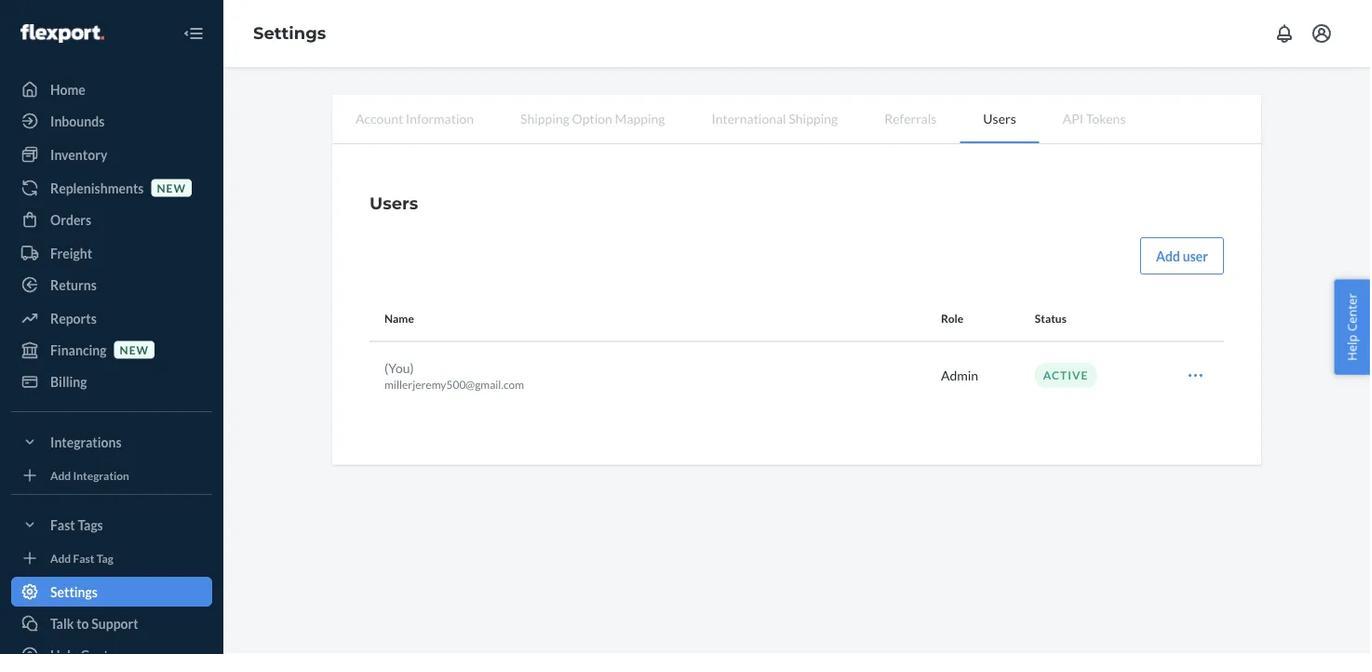 Task type: describe. For each thing, give the bounding box(es) containing it.
fast tags button
[[11, 510, 212, 540]]

international shipping
[[712, 110, 838, 126]]

add integration
[[50, 469, 129, 482]]

returns
[[50, 277, 97, 293]]

(you)
[[385, 360, 414, 376]]

freight link
[[11, 238, 212, 268]]

help center
[[1344, 294, 1361, 361]]

shipping option mapping
[[521, 110, 665, 126]]

admin
[[942, 368, 979, 384]]

status
[[1036, 312, 1067, 326]]

mapping
[[615, 110, 665, 126]]

information
[[406, 110, 474, 126]]

role
[[942, 312, 964, 326]]

tokens
[[1087, 110, 1126, 126]]

api
[[1063, 110, 1084, 126]]

returns link
[[11, 270, 212, 300]]

account information
[[356, 110, 474, 126]]

to
[[77, 616, 89, 632]]

open account menu image
[[1311, 22, 1334, 45]]

integrations button
[[11, 428, 212, 457]]

millerjeremy500@gmail.com
[[385, 378, 524, 392]]

add fast tag
[[50, 552, 114, 565]]

orders link
[[11, 205, 212, 235]]

new for financing
[[120, 343, 149, 357]]

inventory link
[[11, 140, 212, 170]]

shipping option mapping tab
[[497, 95, 689, 142]]

add for add fast tag
[[50, 552, 71, 565]]

tab list containing account information
[[333, 95, 1262, 144]]

support
[[92, 616, 138, 632]]

home
[[50, 81, 86, 97]]

talk to support button
[[11, 609, 212, 639]]

flexport logo image
[[20, 24, 104, 43]]

center
[[1344, 294, 1361, 332]]

fast inside dropdown button
[[50, 517, 75, 533]]

(you) millerjeremy500@gmail.com
[[385, 360, 524, 392]]

fast tags
[[50, 517, 103, 533]]

referrals
[[885, 110, 937, 126]]

help
[[1344, 335, 1361, 361]]

integrations
[[50, 434, 122, 450]]

name
[[385, 312, 414, 326]]

referrals tab
[[862, 95, 961, 142]]

financing
[[50, 342, 107, 358]]

api tokens
[[1063, 110, 1126, 126]]

tag
[[97, 552, 114, 565]]

open notifications image
[[1274, 22, 1296, 45]]

inbounds link
[[11, 106, 212, 136]]

add for add user
[[1157, 248, 1181, 264]]

add integration link
[[11, 465, 212, 487]]

freight
[[50, 245, 92, 261]]



Task type: vqa. For each thing, say whether or not it's contained in the screenshot.
'Manage Recommendation Settings' link
no



Task type: locate. For each thing, give the bounding box(es) containing it.
add down fast tags
[[50, 552, 71, 565]]

international shipping tab
[[689, 95, 862, 142]]

users left "api"
[[984, 110, 1017, 126]]

0 vertical spatial fast
[[50, 517, 75, 533]]

0 horizontal spatial settings
[[50, 584, 98, 600]]

0 vertical spatial add
[[1157, 248, 1181, 264]]

0 horizontal spatial shipping
[[521, 110, 570, 126]]

2 vertical spatial add
[[50, 552, 71, 565]]

fast
[[50, 517, 75, 533], [73, 552, 94, 565]]

orders
[[50, 212, 91, 228]]

new
[[157, 181, 186, 195], [120, 343, 149, 357]]

1 horizontal spatial settings link
[[253, 23, 326, 43]]

tags
[[78, 517, 103, 533]]

add left the user
[[1157, 248, 1181, 264]]

add for add integration
[[50, 469, 71, 482]]

1 horizontal spatial shipping
[[789, 110, 838, 126]]

1 vertical spatial add
[[50, 469, 71, 482]]

new down 'reports' link
[[120, 343, 149, 357]]

1 vertical spatial settings link
[[11, 577, 212, 607]]

0 vertical spatial settings
[[253, 23, 326, 43]]

tab list
[[333, 95, 1262, 144]]

1 vertical spatial settings
[[50, 584, 98, 600]]

active
[[1044, 369, 1089, 382]]

1 vertical spatial fast
[[73, 552, 94, 565]]

close navigation image
[[183, 22, 205, 45]]

settings
[[253, 23, 326, 43], [50, 584, 98, 600]]

shipping left option
[[521, 110, 570, 126]]

talk to support
[[50, 616, 138, 632]]

international
[[712, 110, 787, 126]]

new up orders "link"
[[157, 181, 186, 195]]

home link
[[11, 75, 212, 104]]

help center button
[[1335, 280, 1371, 375]]

1 horizontal spatial new
[[157, 181, 186, 195]]

reports
[[50, 311, 97, 326]]

shipping right "international"
[[789, 110, 838, 126]]

new for replenishments
[[157, 181, 186, 195]]

api tokens tab
[[1040, 95, 1150, 142]]

replenishments
[[50, 180, 144, 196]]

add
[[1157, 248, 1181, 264], [50, 469, 71, 482], [50, 552, 71, 565]]

0 vertical spatial users
[[984, 110, 1017, 126]]

users tab
[[961, 95, 1040, 143]]

fast inside "link"
[[73, 552, 94, 565]]

add left integration
[[50, 469, 71, 482]]

reports link
[[11, 304, 212, 333]]

add user
[[1157, 248, 1209, 264]]

integration
[[73, 469, 129, 482]]

1 vertical spatial users
[[370, 193, 419, 213]]

1 horizontal spatial settings
[[253, 23, 326, 43]]

0 vertical spatial settings link
[[253, 23, 326, 43]]

users inside tab
[[984, 110, 1017, 126]]

2 shipping from the left
[[789, 110, 838, 126]]

user
[[1184, 248, 1209, 264]]

account information tab
[[333, 95, 497, 142]]

0 vertical spatial new
[[157, 181, 186, 195]]

users
[[984, 110, 1017, 126], [370, 193, 419, 213]]

0 horizontal spatial settings link
[[11, 577, 212, 607]]

users down account
[[370, 193, 419, 213]]

shipping
[[521, 110, 570, 126], [789, 110, 838, 126]]

add fast tag link
[[11, 548, 212, 570]]

fast left 'tag' on the bottom left of the page
[[73, 552, 94, 565]]

shipping inside tab
[[789, 110, 838, 126]]

inventory
[[50, 147, 107, 163]]

open user actions image
[[1187, 366, 1206, 385]]

1 horizontal spatial users
[[984, 110, 1017, 126]]

add user button
[[1141, 238, 1225, 275]]

add inside "link"
[[50, 552, 71, 565]]

billing
[[50, 374, 87, 390]]

fast left the tags
[[50, 517, 75, 533]]

0 horizontal spatial new
[[120, 343, 149, 357]]

settings link
[[253, 23, 326, 43], [11, 577, 212, 607]]

option
[[572, 110, 613, 126]]

account
[[356, 110, 403, 126]]

0 horizontal spatial users
[[370, 193, 419, 213]]

add inside button
[[1157, 248, 1181, 264]]

billing link
[[11, 367, 212, 397]]

1 shipping from the left
[[521, 110, 570, 126]]

shipping inside tab
[[521, 110, 570, 126]]

1 vertical spatial new
[[120, 343, 149, 357]]

talk
[[50, 616, 74, 632]]

inbounds
[[50, 113, 105, 129]]



